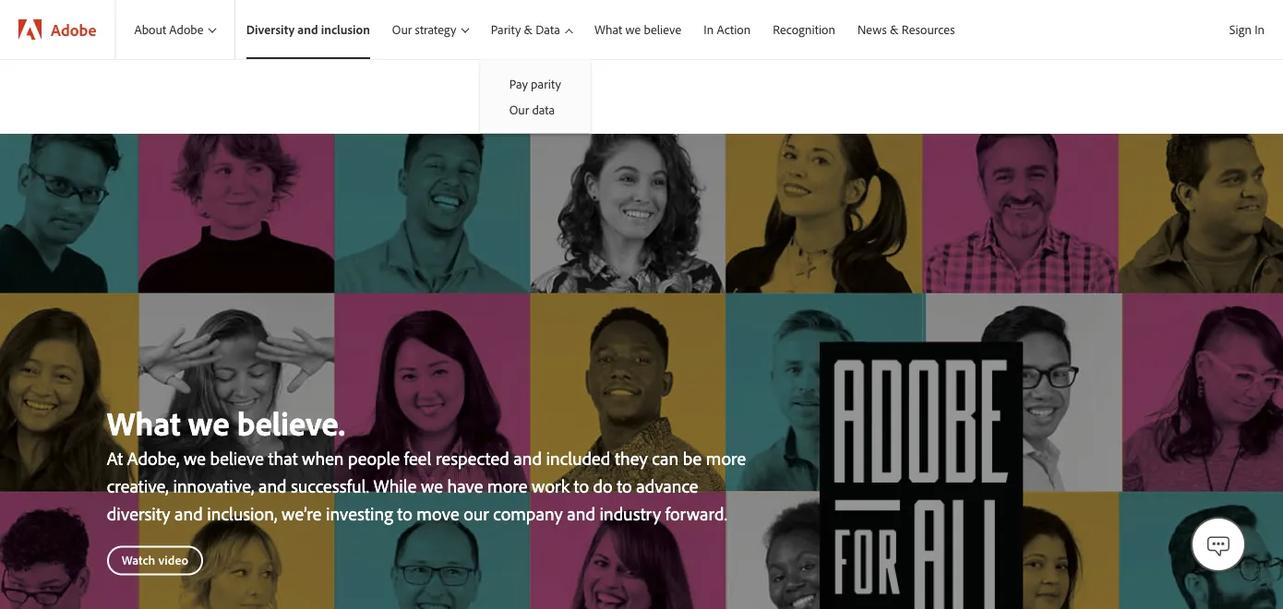 Task type: locate. For each thing, give the bounding box(es) containing it.
what we believe link
[[584, 0, 693, 59]]

our data
[[510, 101, 555, 117]]

what
[[595, 21, 623, 38], [107, 402, 181, 444]]

parity & data button
[[480, 0, 584, 59]]

adobe link
[[0, 0, 115, 59]]

our strategy
[[392, 21, 457, 38]]

& for news
[[891, 21, 899, 38]]

1 vertical spatial more
[[488, 474, 528, 498]]

& inside parity & data dropdown button
[[524, 21, 533, 38]]

more right be in the bottom right of the page
[[706, 447, 746, 470]]

what right data
[[595, 21, 623, 38]]

& inside the news & resources link
[[891, 21, 899, 38]]

our left data
[[510, 101, 529, 117]]

our strategy button
[[381, 0, 480, 59]]

about
[[134, 21, 166, 38]]

our
[[392, 21, 412, 38], [510, 101, 529, 117]]

& for parity
[[524, 21, 533, 38]]

2 in from the left
[[704, 21, 714, 38]]

do
[[594, 474, 613, 498]]

to right do on the bottom left of the page
[[617, 474, 632, 498]]

0 horizontal spatial what
[[107, 402, 181, 444]]

investing
[[326, 502, 393, 525]]

innovative,
[[173, 474, 254, 498]]

1 horizontal spatial more
[[706, 447, 746, 470]]

pay
[[510, 76, 528, 92]]

included
[[546, 447, 611, 470]]

&
[[524, 21, 533, 38], [891, 21, 899, 38]]

group
[[480, 59, 591, 133]]

in right sign
[[1255, 21, 1265, 37]]

can
[[652, 447, 679, 470]]

believe up innovative,
[[210, 447, 264, 470]]

sign
[[1230, 21, 1252, 37]]

0 horizontal spatial believe
[[210, 447, 264, 470]]

adobe,
[[127, 447, 179, 470]]

action
[[717, 21, 751, 38]]

that
[[268, 447, 298, 470]]

to
[[574, 474, 589, 498], [617, 474, 632, 498], [397, 502, 413, 525]]

while
[[374, 474, 417, 498]]

news & resources link
[[847, 0, 967, 59]]

diversity
[[246, 21, 295, 38]]

in left "action"
[[704, 21, 714, 38]]

and down do on the bottom left of the page
[[567, 502, 596, 525]]

news & resources
[[858, 21, 956, 38]]

believe.
[[237, 402, 346, 444]]

0 horizontal spatial more
[[488, 474, 528, 498]]

0 vertical spatial our
[[392, 21, 412, 38]]

1 horizontal spatial in
[[1255, 21, 1265, 37]]

1 vertical spatial what
[[107, 402, 181, 444]]

& left data
[[524, 21, 533, 38]]

0 horizontal spatial in
[[704, 21, 714, 38]]

our data link
[[480, 97, 591, 122]]

1 horizontal spatial our
[[510, 101, 529, 117]]

strategy
[[415, 21, 457, 38]]

pay parity
[[510, 76, 561, 92]]

inclusion,
[[207, 502, 278, 525]]

have
[[448, 474, 484, 498]]

adobe left about
[[51, 19, 96, 40]]

when
[[302, 447, 344, 470]]

and down that
[[259, 474, 287, 498]]

what inside what we believe link
[[595, 21, 623, 38]]

industry
[[600, 502, 661, 525]]

1 in from the left
[[1255, 21, 1265, 37]]

people
[[348, 447, 400, 470]]

0 vertical spatial what
[[595, 21, 623, 38]]

company
[[493, 502, 563, 525]]

1 vertical spatial our
[[510, 101, 529, 117]]

adobe right about
[[169, 21, 204, 38]]

we
[[626, 21, 641, 38], [188, 402, 230, 444], [184, 447, 206, 470], [421, 474, 443, 498]]

our inside dropdown button
[[392, 21, 412, 38]]

more up company
[[488, 474, 528, 498]]

what for believe.
[[107, 402, 181, 444]]

our left strategy
[[392, 21, 412, 38]]

& right news
[[891, 21, 899, 38]]

to left do on the bottom left of the page
[[574, 474, 589, 498]]

believe
[[644, 21, 682, 38], [210, 447, 264, 470]]

1 horizontal spatial &
[[891, 21, 899, 38]]

1 horizontal spatial adobe
[[169, 21, 204, 38]]

inclusion
[[321, 21, 370, 38]]

what we believe
[[595, 21, 682, 38]]

1 horizontal spatial believe
[[644, 21, 682, 38]]

2 horizontal spatial to
[[617, 474, 632, 498]]

0 vertical spatial more
[[706, 447, 746, 470]]

believe left in action on the top of the page
[[644, 21, 682, 38]]

in
[[1255, 21, 1265, 37], [704, 21, 714, 38]]

adobe
[[51, 19, 96, 40], [169, 21, 204, 38]]

in inside "link"
[[704, 21, 714, 38]]

respected
[[436, 447, 510, 470]]

watch video link
[[107, 546, 203, 576]]

what inside what we believe. at adobe, we believe that when people feel respected and included they can be more creative, innovative, and successful. while we have more work to do to advance diversity and inclusion, we're investing to move our company and industry forward.
[[107, 402, 181, 444]]

to down while
[[397, 502, 413, 525]]

2 & from the left
[[891, 21, 899, 38]]

0 horizontal spatial &
[[524, 21, 533, 38]]

and
[[298, 21, 318, 38], [514, 447, 542, 470], [259, 474, 287, 498], [175, 502, 203, 525], [567, 502, 596, 525]]

1 horizontal spatial to
[[574, 474, 589, 498]]

and right diversity
[[298, 21, 318, 38]]

at
[[107, 447, 123, 470]]

more
[[706, 447, 746, 470], [488, 474, 528, 498]]

what for believe
[[595, 21, 623, 38]]

data
[[532, 101, 555, 117]]

and down innovative,
[[175, 502, 203, 525]]

what up adobe,
[[107, 402, 181, 444]]

0 horizontal spatial adobe
[[51, 19, 96, 40]]

group containing pay parity
[[480, 59, 591, 133]]

1 & from the left
[[524, 21, 533, 38]]

1 horizontal spatial what
[[595, 21, 623, 38]]

0 horizontal spatial our
[[392, 21, 412, 38]]

1 vertical spatial believe
[[210, 447, 264, 470]]

believe inside what we believe. at adobe, we believe that when people feel respected and included they can be more creative, innovative, and successful. while we have more work to do to advance diversity and inclusion, we're investing to move our company and industry forward.
[[210, 447, 264, 470]]

they
[[615, 447, 648, 470]]

diversity and inclusion link
[[235, 0, 381, 59]]



Task type: describe. For each thing, give the bounding box(es) containing it.
parity & data
[[491, 21, 561, 38]]

parity
[[491, 21, 521, 38]]

sign in button
[[1226, 14, 1269, 45]]

about adobe button
[[116, 0, 234, 59]]

pay parity link
[[480, 71, 591, 97]]

our for our data
[[510, 101, 529, 117]]

0 vertical spatial believe
[[644, 21, 682, 38]]

in action
[[704, 21, 751, 38]]

move
[[417, 502, 460, 525]]

and up "work"
[[514, 447, 542, 470]]

creative,
[[107, 474, 169, 498]]

our
[[464, 502, 489, 525]]

advance
[[637, 474, 699, 498]]

our for our strategy
[[392, 21, 412, 38]]

data
[[536, 21, 561, 38]]

video
[[158, 552, 189, 568]]

watch
[[122, 552, 155, 568]]

in inside 'sign in' button
[[1255, 21, 1265, 37]]

0 horizontal spatial to
[[397, 502, 413, 525]]

sign in
[[1230, 21, 1265, 37]]

we're
[[282, 502, 322, 525]]

diversity
[[107, 502, 170, 525]]

recognition
[[773, 21, 836, 38]]

adobe inside adobe link
[[51, 19, 96, 40]]

what we believe. at adobe, we believe that when people feel respected and included they can be more creative, innovative, and successful. while we have more work to do to advance diversity and inclusion, we're investing to move our company and industry forward.
[[107, 402, 746, 525]]

diversity and inclusion
[[246, 21, 370, 38]]

in action link
[[693, 0, 762, 59]]

news
[[858, 21, 888, 38]]

feel
[[404, 447, 432, 470]]

watch video
[[122, 552, 189, 568]]

resources
[[902, 21, 956, 38]]

adobe inside about adobe 'dropdown button'
[[169, 21, 204, 38]]

forward.
[[666, 502, 728, 525]]

successful.
[[291, 474, 369, 498]]

parity
[[531, 76, 561, 92]]

work
[[532, 474, 570, 498]]

about adobe
[[134, 21, 204, 38]]

be
[[683, 447, 702, 470]]

recognition link
[[762, 0, 847, 59]]



Task type: vqa. For each thing, say whether or not it's contained in the screenshot.
first & from right
yes



